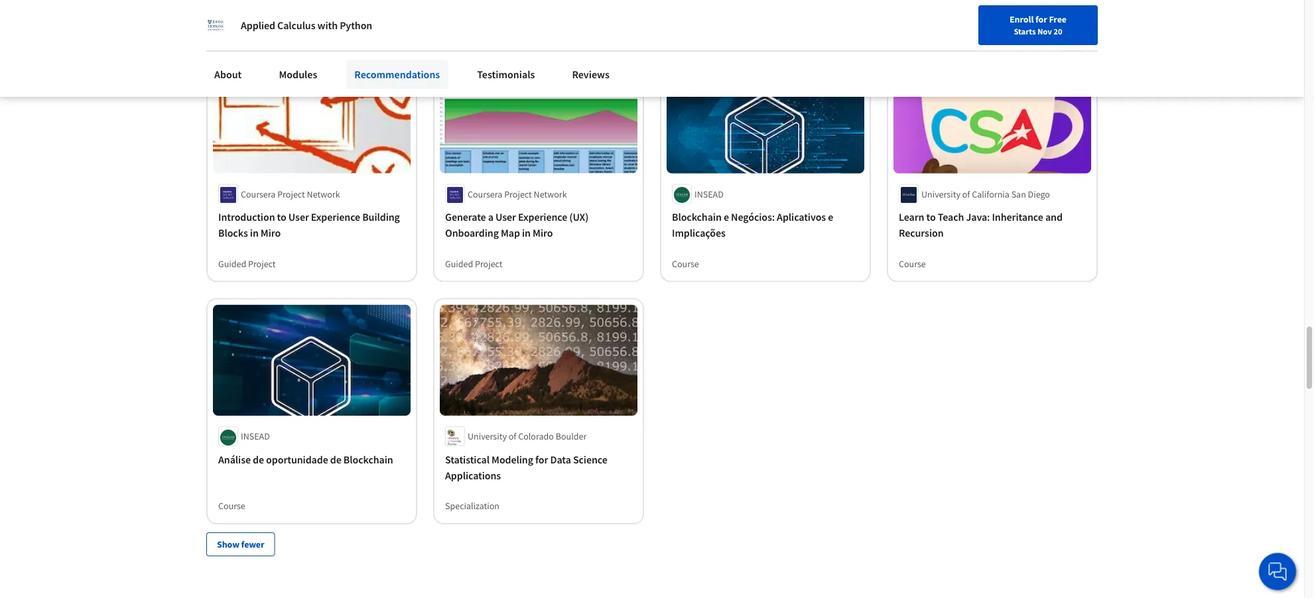 Task type: vqa. For each thing, say whether or not it's contained in the screenshot.


Task type: describe. For each thing, give the bounding box(es) containing it.
english button
[[1026, 0, 1106, 43]]

introduction
[[218, 211, 275, 224]]

show fewer
[[217, 539, 264, 551]]

your
[[955, 15, 973, 27]]

modeling
[[492, 453, 533, 466]]

university for modeling
[[468, 431, 507, 443]]

insead for análise
[[241, 431, 270, 443]]

chat with us image
[[1267, 561, 1288, 582]]

onboarding
[[445, 227, 499, 240]]

learn to teach java: inheritance and recursion
[[899, 211, 1063, 240]]

modules
[[279, 68, 317, 81]]

calculus
[[277, 19, 315, 32]]

of for for
[[509, 431, 516, 443]]

applied
[[241, 19, 275, 32]]

blockchain e negócios: aplicativos e implicações
[[672, 211, 833, 240]]

negócios:
[[731, 211, 775, 224]]

for inside enroll for free starts nov 20
[[1036, 13, 1047, 25]]

testimonials
[[477, 68, 535, 81]]

enroll
[[1010, 13, 1034, 25]]

university of california san diego
[[921, 188, 1050, 200]]

project down introduction
[[248, 258, 276, 270]]

análise de oportunidade de blockchain link
[[218, 452, 405, 468]]

user for to
[[288, 211, 309, 224]]

coursera project network for to
[[241, 188, 340, 200]]

learn to teach java: inheritance and recursion link
[[899, 209, 1086, 241]]

map
[[501, 227, 520, 240]]

introduction to user experience building blocks in miro
[[218, 211, 400, 240]]

generate a user experience (ux) onboarding map in miro link
[[445, 209, 632, 241]]

science
[[573, 453, 607, 466]]

project up generate a user experience (ux) onboarding map in miro
[[504, 188, 532, 200]]

johns hopkins university image
[[206, 16, 225, 34]]

english
[[1050, 15, 1082, 28]]

colorado
[[518, 431, 554, 443]]

blocks
[[218, 227, 248, 240]]

1 e from the left
[[724, 211, 729, 224]]

teach
[[938, 211, 964, 224]]

california
[[972, 188, 1010, 200]]

diego
[[1028, 188, 1050, 200]]

to for introduction
[[277, 211, 286, 224]]

building
[[362, 211, 400, 224]]

applied calculus with python
[[241, 19, 372, 32]]

generate
[[445, 211, 486, 224]]

in inside generate a user experience (ux) onboarding map in miro
[[522, 227, 531, 240]]

blockchain inside análise de oportunidade de blockchain link
[[344, 453, 393, 466]]

inheritance
[[992, 211, 1043, 224]]

a
[[488, 211, 493, 224]]

project down onboarding
[[475, 258, 503, 270]]

starts
[[1014, 26, 1036, 36]]

miro inside 'introduction to user experience building blocks in miro'
[[261, 227, 281, 240]]

coursera for generate
[[468, 188, 502, 200]]

free
[[1049, 13, 1067, 25]]

blockchain inside blockchain e negócios: aplicativos e implicações
[[672, 211, 722, 224]]

for inside statistical modeling for data science applications
[[535, 453, 548, 466]]

python
[[340, 19, 372, 32]]

data
[[550, 453, 571, 466]]

aplicativos
[[777, 211, 826, 224]]

statistical
[[445, 453, 490, 466]]

experience for (ux)
[[518, 211, 567, 224]]



Task type: locate. For each thing, give the bounding box(es) containing it.
user for a
[[496, 211, 516, 224]]

project up 'introduction to user experience building blocks in miro'
[[277, 188, 305, 200]]

1 experience from the left
[[311, 211, 360, 224]]

(ux)
[[569, 211, 589, 224]]

1 to from the left
[[277, 211, 286, 224]]

2 to from the left
[[926, 211, 936, 224]]

recommendations
[[355, 68, 440, 81]]

course for análise de oportunidade de blockchain
[[218, 500, 245, 512]]

find your new career
[[936, 15, 1019, 27]]

boulder
[[556, 431, 587, 443]]

2 e from the left
[[828, 211, 833, 224]]

course
[[672, 258, 699, 270], [899, 258, 926, 270], [218, 500, 245, 512]]

0 horizontal spatial network
[[307, 188, 340, 200]]

guided for introduction to user experience building blocks in miro
[[218, 258, 246, 270]]

user inside generate a user experience (ux) onboarding map in miro
[[496, 211, 516, 224]]

to right introduction
[[277, 211, 286, 224]]

to inside learn to teach java: inheritance and recursion
[[926, 211, 936, 224]]

blockchain e negócios: aplicativos e implicações link
[[672, 209, 859, 241]]

guided project down onboarding
[[445, 258, 503, 270]]

1 horizontal spatial de
[[330, 453, 341, 466]]

course down implicações
[[672, 258, 699, 270]]

1 horizontal spatial to
[[926, 211, 936, 224]]

introduction to user experience building blocks in miro link
[[218, 209, 405, 241]]

recursion
[[899, 227, 944, 240]]

of for teach
[[962, 188, 970, 200]]

1 horizontal spatial blockchain
[[672, 211, 722, 224]]

network up introduction to user experience building blocks in miro link at the left
[[307, 188, 340, 200]]

new
[[974, 15, 992, 27]]

1 horizontal spatial coursera project network
[[468, 188, 567, 200]]

course for blockchain e negócios: aplicativos e implicações
[[672, 258, 699, 270]]

user inside 'introduction to user experience building blocks in miro'
[[288, 211, 309, 224]]

miro inside generate a user experience (ux) onboarding map in miro
[[533, 227, 553, 240]]

0 horizontal spatial miro
[[261, 227, 281, 240]]

0 horizontal spatial experience
[[311, 211, 360, 224]]

recommendations link
[[347, 60, 448, 89]]

2 de from the left
[[330, 453, 341, 466]]

guided
[[218, 15, 246, 27], [218, 258, 246, 270], [445, 258, 473, 270]]

statistical modeling for data science applications
[[445, 453, 607, 482]]

for up nov
[[1036, 13, 1047, 25]]

guided project for generate a user experience (ux) onboarding map in miro
[[445, 258, 503, 270]]

0 horizontal spatial blockchain
[[344, 453, 393, 466]]

java:
[[966, 211, 990, 224]]

0 horizontal spatial e
[[724, 211, 729, 224]]

guided up the about link
[[218, 15, 246, 27]]

0 vertical spatial of
[[962, 188, 970, 200]]

experience inside 'introduction to user experience building blocks in miro'
[[311, 211, 360, 224]]

0 vertical spatial blockchain
[[672, 211, 722, 224]]

user right introduction
[[288, 211, 309, 224]]

coursera project network up 'introduction to user experience building blocks in miro'
[[241, 188, 340, 200]]

network up 'generate a user experience (ux) onboarding map in miro' link
[[534, 188, 567, 200]]

of
[[962, 188, 970, 200], [509, 431, 516, 443]]

modules link
[[271, 60, 325, 89]]

0 horizontal spatial de
[[253, 453, 264, 466]]

university of colorado boulder
[[468, 431, 587, 443]]

course down the 'recursion'
[[899, 258, 926, 270]]

análise
[[218, 453, 251, 466]]

oportunidade
[[266, 453, 328, 466]]

1 horizontal spatial of
[[962, 188, 970, 200]]

find
[[936, 15, 953, 27]]

1 horizontal spatial miro
[[533, 227, 553, 240]]

with
[[317, 19, 338, 32]]

0 horizontal spatial coursera project network
[[241, 188, 340, 200]]

0 horizontal spatial of
[[509, 431, 516, 443]]

guided project down blocks
[[218, 258, 276, 270]]

guided project
[[218, 15, 276, 27], [218, 258, 276, 270], [445, 258, 503, 270]]

course for learn to teach java: inheritance and recursion
[[899, 258, 926, 270]]

1 coursera from the left
[[241, 188, 276, 200]]

0 horizontal spatial user
[[288, 211, 309, 224]]

0 horizontal spatial in
[[250, 227, 259, 240]]

generate a user experience (ux) onboarding map in miro
[[445, 211, 589, 240]]

miro
[[261, 227, 281, 240], [533, 227, 553, 240]]

1 horizontal spatial for
[[1036, 13, 1047, 25]]

0 vertical spatial university
[[921, 188, 961, 200]]

blockchain
[[672, 211, 722, 224], [344, 453, 393, 466]]

1 miro from the left
[[261, 227, 281, 240]]

1 horizontal spatial network
[[534, 188, 567, 200]]

network for (ux)
[[534, 188, 567, 200]]

guided down blocks
[[218, 258, 246, 270]]

statistical modeling for data science applications link
[[445, 452, 632, 484]]

2 user from the left
[[496, 211, 516, 224]]

guided project for introduction to user experience building blocks in miro
[[218, 258, 276, 270]]

project left calculus
[[248, 15, 276, 27]]

find your new career link
[[929, 13, 1026, 30]]

2 network from the left
[[534, 188, 567, 200]]

coursera up introduction
[[241, 188, 276, 200]]

e
[[724, 211, 729, 224], [828, 211, 833, 224]]

0 horizontal spatial insead
[[241, 431, 270, 443]]

guided project left calculus
[[218, 15, 276, 27]]

network
[[307, 188, 340, 200], [534, 188, 567, 200]]

2 coursera project network from the left
[[468, 188, 567, 200]]

course up show
[[218, 500, 245, 512]]

implicações
[[672, 227, 726, 240]]

in down introduction
[[250, 227, 259, 240]]

user
[[288, 211, 309, 224], [496, 211, 516, 224]]

0 horizontal spatial to
[[277, 211, 286, 224]]

1 vertical spatial university
[[468, 431, 507, 443]]

to inside 'introduction to user experience building blocks in miro'
[[277, 211, 286, 224]]

análise de oportunidade de blockchain
[[218, 453, 393, 466]]

2 miro from the left
[[533, 227, 553, 240]]

collection element
[[198, 0, 1106, 578]]

guided down onboarding
[[445, 258, 473, 270]]

in right map
[[522, 227, 531, 240]]

career
[[994, 15, 1019, 27]]

miro down introduction
[[261, 227, 281, 240]]

of left california at the top of the page
[[962, 188, 970, 200]]

0 horizontal spatial course
[[218, 500, 245, 512]]

to
[[277, 211, 286, 224], [926, 211, 936, 224]]

1 coursera project network from the left
[[241, 188, 340, 200]]

1 horizontal spatial in
[[522, 227, 531, 240]]

1 horizontal spatial experience
[[518, 211, 567, 224]]

in inside 'introduction to user experience building blocks in miro'
[[250, 227, 259, 240]]

e left negócios: at the right
[[724, 211, 729, 224]]

guided for generate a user experience (ux) onboarding map in miro
[[445, 258, 473, 270]]

san
[[1011, 188, 1026, 200]]

and
[[1045, 211, 1063, 224]]

applications
[[445, 469, 501, 482]]

2 coursera from the left
[[468, 188, 502, 200]]

1 horizontal spatial e
[[828, 211, 833, 224]]

of up modeling
[[509, 431, 516, 443]]

university for to
[[921, 188, 961, 200]]

insead
[[695, 188, 724, 200], [241, 431, 270, 443]]

insead up implicações
[[695, 188, 724, 200]]

learn
[[899, 211, 924, 224]]

1 vertical spatial for
[[535, 453, 548, 466]]

1 de from the left
[[253, 453, 264, 466]]

reviews
[[572, 68, 610, 81]]

de right análise at the left of the page
[[253, 453, 264, 466]]

specialization
[[445, 500, 500, 512]]

for
[[1036, 13, 1047, 25], [535, 453, 548, 466]]

20
[[1054, 26, 1063, 36]]

university up statistical
[[468, 431, 507, 443]]

1 vertical spatial blockchain
[[344, 453, 393, 466]]

coursera
[[241, 188, 276, 200], [468, 188, 502, 200]]

about link
[[206, 60, 250, 89]]

reviews link
[[564, 60, 618, 89]]

2 horizontal spatial course
[[899, 258, 926, 270]]

1 horizontal spatial course
[[672, 258, 699, 270]]

1 vertical spatial insead
[[241, 431, 270, 443]]

1 horizontal spatial coursera
[[468, 188, 502, 200]]

1 horizontal spatial university
[[921, 188, 961, 200]]

1 horizontal spatial user
[[496, 211, 516, 224]]

coursera project network up generate a user experience (ux) onboarding map in miro
[[468, 188, 567, 200]]

1 user from the left
[[288, 211, 309, 224]]

de right oportunidade at the left bottom of page
[[330, 453, 341, 466]]

de
[[253, 453, 264, 466], [330, 453, 341, 466]]

coursera project network for a
[[468, 188, 567, 200]]

coursera project network
[[241, 188, 340, 200], [468, 188, 567, 200]]

nov
[[1038, 26, 1052, 36]]

0 vertical spatial insead
[[695, 188, 724, 200]]

1 horizontal spatial insead
[[695, 188, 724, 200]]

0 horizontal spatial coursera
[[241, 188, 276, 200]]

project
[[248, 15, 276, 27], [277, 188, 305, 200], [504, 188, 532, 200], [248, 258, 276, 270], [475, 258, 503, 270]]

experience up map
[[518, 211, 567, 224]]

testimonials link
[[469, 60, 543, 89]]

0 horizontal spatial university
[[468, 431, 507, 443]]

experience inside generate a user experience (ux) onboarding map in miro
[[518, 211, 567, 224]]

to up the 'recursion'
[[926, 211, 936, 224]]

0 horizontal spatial for
[[535, 453, 548, 466]]

in
[[250, 227, 259, 240], [522, 227, 531, 240]]

about
[[214, 68, 242, 81]]

show fewer button
[[206, 533, 275, 557]]

enroll for free starts nov 20
[[1010, 13, 1067, 36]]

1 in from the left
[[250, 227, 259, 240]]

to for learn
[[926, 211, 936, 224]]

e right aplicativos
[[828, 211, 833, 224]]

insead up análise at the left of the page
[[241, 431, 270, 443]]

network for building
[[307, 188, 340, 200]]

1 vertical spatial of
[[509, 431, 516, 443]]

university up teach
[[921, 188, 961, 200]]

experience for building
[[311, 211, 360, 224]]

experience left building
[[311, 211, 360, 224]]

2 in from the left
[[522, 227, 531, 240]]

2 experience from the left
[[518, 211, 567, 224]]

for left data
[[535, 453, 548, 466]]

university
[[921, 188, 961, 200], [468, 431, 507, 443]]

coursera for introduction
[[241, 188, 276, 200]]

fewer
[[241, 539, 264, 551]]

show
[[217, 539, 239, 551]]

user right the a
[[496, 211, 516, 224]]

None search field
[[189, 8, 508, 35]]

1 network from the left
[[307, 188, 340, 200]]

coursera up the a
[[468, 188, 502, 200]]

experience
[[311, 211, 360, 224], [518, 211, 567, 224]]

insead for blockchain
[[695, 188, 724, 200]]

miro right map
[[533, 227, 553, 240]]

0 vertical spatial for
[[1036, 13, 1047, 25]]



